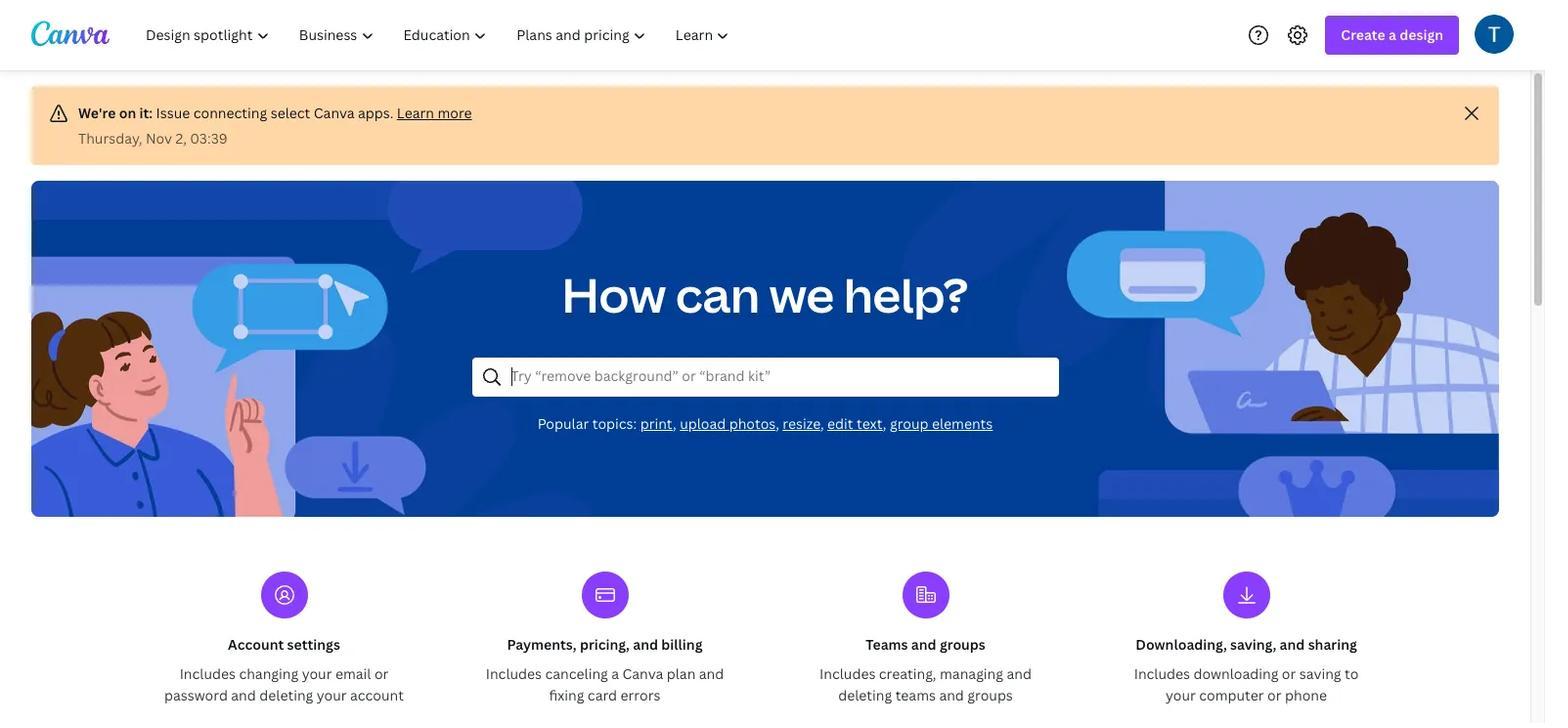 Task type: vqa. For each thing, say whether or not it's contained in the screenshot.
the All at the left bottom of the page
no



Task type: locate. For each thing, give the bounding box(es) containing it.
includes
[[180, 665, 236, 684], [486, 665, 542, 684], [820, 665, 876, 684], [1134, 665, 1190, 684]]

and down changing
[[231, 687, 256, 705]]

3 , from the left
[[821, 414, 824, 433]]

on
[[119, 104, 136, 122]]

resize link
[[783, 414, 821, 433]]

connecting
[[193, 104, 267, 122]]

deleting down "creating,"
[[838, 687, 892, 705]]

topics:
[[592, 414, 637, 433]]

, left the edit
[[821, 414, 824, 433]]

4 , from the left
[[883, 414, 887, 433]]

0 vertical spatial canva
[[314, 104, 355, 122]]

a
[[1389, 25, 1397, 44], [612, 665, 619, 684]]

managing
[[940, 665, 1004, 684]]

teams
[[896, 687, 936, 705]]

includes for teams and groups
[[820, 665, 876, 684]]

,
[[673, 414, 677, 433], [776, 414, 779, 433], [821, 414, 824, 433], [883, 414, 887, 433]]

your
[[302, 665, 332, 684], [317, 687, 347, 705], [1166, 687, 1196, 705]]

includes inside includes changing your email or password and deleting your account
[[180, 665, 236, 684]]

1 , from the left
[[673, 414, 677, 433]]

more
[[438, 104, 472, 122]]

0 horizontal spatial deleting
[[259, 687, 313, 705]]

2 deleting from the left
[[838, 687, 892, 705]]

2 includes from the left
[[486, 665, 542, 684]]

design
[[1400, 25, 1444, 44]]

account
[[228, 636, 284, 654]]

can
[[676, 263, 760, 326]]

we're
[[78, 104, 116, 122]]

1 deleting from the left
[[259, 687, 313, 705]]

includes down downloading,
[[1134, 665, 1190, 684]]

a left design
[[1389, 25, 1397, 44]]

apps.
[[358, 104, 394, 122]]

includes inside includes downloading or saving to your computer or phone
[[1134, 665, 1190, 684]]

we're on it: issue connecting select canva apps. learn more thursday, nov 2, 03:39
[[78, 104, 472, 148]]

or
[[374, 665, 389, 684], [1282, 665, 1296, 684], [1268, 687, 1282, 705]]

text
[[857, 414, 883, 433]]

0 vertical spatial a
[[1389, 25, 1397, 44]]

, left resize
[[776, 414, 779, 433]]

and right plan
[[699, 665, 724, 684]]

a inside includes canceling a canva plan and fixing card errors
[[612, 665, 619, 684]]

create a design button
[[1326, 16, 1459, 55]]

and inside includes changing your email or password and deleting your account
[[231, 687, 256, 705]]

1 horizontal spatial deleting
[[838, 687, 892, 705]]

deleting
[[259, 687, 313, 705], [838, 687, 892, 705]]

0 horizontal spatial canva
[[314, 104, 355, 122]]

includes inside includes creating, managing and deleting teams and groups
[[820, 665, 876, 684]]

includes canceling a canva plan and fixing card errors
[[486, 665, 724, 705]]

1 vertical spatial canva
[[623, 665, 663, 684]]

canceling
[[545, 665, 608, 684]]

includes for payments, pricing, and billing
[[486, 665, 542, 684]]

group elements link
[[890, 414, 993, 433]]

it:
[[139, 104, 153, 122]]

, left group
[[883, 414, 887, 433]]

payments,
[[507, 636, 577, 654]]

includes down payments,
[[486, 665, 542, 684]]

teams
[[866, 636, 908, 654]]

canva inside includes canceling a canva plan and fixing card errors
[[623, 665, 663, 684]]

1 horizontal spatial canva
[[623, 665, 663, 684]]

groups
[[940, 636, 986, 654], [968, 687, 1013, 705]]

includes creating, managing and deleting teams and groups
[[820, 665, 1032, 705]]

your down settings
[[302, 665, 332, 684]]

0 horizontal spatial a
[[612, 665, 619, 684]]

payments, pricing, and billing
[[507, 636, 703, 654]]

teams and groups
[[866, 636, 986, 654]]

account settings
[[228, 636, 340, 654]]

4 includes from the left
[[1134, 665, 1190, 684]]

1 vertical spatial a
[[612, 665, 619, 684]]

upload
[[680, 414, 726, 433]]

popular topics: print , upload photos , resize , edit text , group elements
[[538, 414, 993, 433]]

downloading,
[[1136, 636, 1227, 654]]

includes down teams
[[820, 665, 876, 684]]

and
[[633, 636, 658, 654], [911, 636, 937, 654], [1280, 636, 1305, 654], [699, 665, 724, 684], [1007, 665, 1032, 684], [231, 687, 256, 705], [939, 687, 964, 705]]

and down managing
[[939, 687, 964, 705]]

thursday,
[[78, 129, 142, 148]]

elements
[[932, 414, 993, 433]]

print link
[[640, 414, 673, 433]]

groups down managing
[[968, 687, 1013, 705]]

and inside includes canceling a canva plan and fixing card errors
[[699, 665, 724, 684]]

a up card
[[612, 665, 619, 684]]

3 includes from the left
[[820, 665, 876, 684]]

includes changing your email or password and deleting your account
[[164, 665, 404, 705]]

computer
[[1199, 687, 1264, 705]]

account
[[350, 687, 404, 705]]

print
[[640, 414, 673, 433]]

deleting inside includes changing your email or password and deleting your account
[[259, 687, 313, 705]]

canva
[[314, 104, 355, 122], [623, 665, 663, 684]]

deleting down changing
[[259, 687, 313, 705]]

password
[[164, 687, 228, 705]]

1 horizontal spatial a
[[1389, 25, 1397, 44]]

groups inside includes creating, managing and deleting teams and groups
[[968, 687, 1013, 705]]

1 includes from the left
[[180, 665, 236, 684]]

1 vertical spatial groups
[[968, 687, 1013, 705]]

or up the account
[[374, 665, 389, 684]]

includes up password
[[180, 665, 236, 684]]

create
[[1341, 25, 1386, 44]]

includes inside includes canceling a canva plan and fixing card errors
[[486, 665, 542, 684]]

your down downloading,
[[1166, 687, 1196, 705]]

canva up errors
[[623, 665, 663, 684]]

or up phone
[[1282, 665, 1296, 684]]

changing
[[239, 665, 299, 684]]

how can we help?
[[562, 263, 969, 326]]

learn
[[397, 104, 434, 122]]

, left 'upload'
[[673, 414, 677, 433]]

canva left apps.
[[314, 104, 355, 122]]

groups up managing
[[940, 636, 986, 654]]



Task type: describe. For each thing, give the bounding box(es) containing it.
popular
[[538, 414, 589, 433]]

we
[[769, 263, 834, 326]]

your inside includes downloading or saving to your computer or phone
[[1166, 687, 1196, 705]]

creating,
[[879, 665, 937, 684]]

and right saving,
[[1280, 636, 1305, 654]]

canva inside we're on it: issue connecting select canva apps. learn more thursday, nov 2, 03:39
[[314, 104, 355, 122]]

2,
[[176, 129, 187, 148]]

to
[[1345, 665, 1359, 684]]

card
[[588, 687, 617, 705]]

edit
[[828, 414, 853, 433]]

downloading
[[1194, 665, 1279, 684]]

errors
[[621, 687, 661, 705]]

your down email
[[317, 687, 347, 705]]

deleting inside includes creating, managing and deleting teams and groups
[[838, 687, 892, 705]]

issue
[[156, 104, 190, 122]]

help?
[[844, 263, 969, 326]]

or left phone
[[1268, 687, 1282, 705]]

email
[[335, 665, 371, 684]]

settings
[[287, 636, 340, 654]]

and right managing
[[1007, 665, 1032, 684]]

photos
[[729, 414, 776, 433]]

top level navigation element
[[133, 16, 747, 55]]

includes for downloading, saving, and sharing
[[1134, 665, 1190, 684]]

fixing
[[549, 687, 584, 705]]

how
[[562, 263, 666, 326]]

learn more link
[[397, 104, 472, 122]]

tara schultz image
[[1475, 14, 1514, 53]]

phone
[[1285, 687, 1327, 705]]

pricing,
[[580, 636, 630, 654]]

Try "remove background" or "brand kit" search field
[[511, 358, 1046, 396]]

includes downloading or saving to your computer or phone
[[1134, 665, 1359, 705]]

edit text link
[[828, 414, 883, 433]]

2 , from the left
[[776, 414, 779, 433]]

nov
[[146, 129, 172, 148]]

and up "creating,"
[[911, 636, 937, 654]]

sharing
[[1308, 636, 1357, 654]]

or inside includes changing your email or password and deleting your account
[[374, 665, 389, 684]]

resize
[[783, 414, 821, 433]]

plan
[[667, 665, 696, 684]]

0 vertical spatial groups
[[940, 636, 986, 654]]

03:39
[[190, 129, 228, 148]]

includes for account settings
[[180, 665, 236, 684]]

a inside the create a design dropdown button
[[1389, 25, 1397, 44]]

and left billing
[[633, 636, 658, 654]]

downloading, saving, and sharing
[[1136, 636, 1357, 654]]

group
[[890, 414, 929, 433]]

upload photos link
[[680, 414, 776, 433]]

saving
[[1300, 665, 1341, 684]]

billing
[[662, 636, 703, 654]]

create a design
[[1341, 25, 1444, 44]]

saving,
[[1230, 636, 1277, 654]]

select
[[271, 104, 310, 122]]



